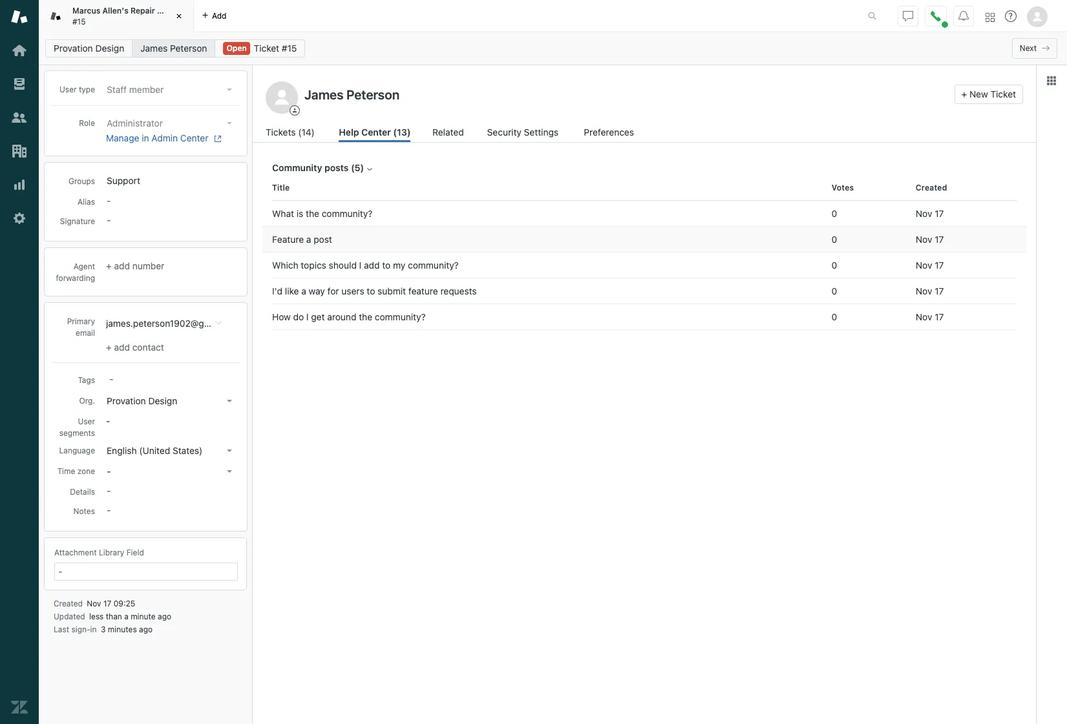 Task type: locate. For each thing, give the bounding box(es) containing it.
+ for + add number
[[106, 261, 112, 272]]

arrow down image inside staff member button
[[227, 89, 232, 91]]

0 vertical spatial design
[[95, 43, 124, 54]]

3 nov 17 from the top
[[916, 260, 944, 271]]

add up i'd like a way for users to submit feature requests
[[364, 260, 380, 271]]

add up open
[[212, 11, 227, 20]]

arrow down image up arrow down icon
[[227, 450, 232, 453]]

1 vertical spatial to
[[367, 286, 375, 297]]

1 vertical spatial +
[[106, 261, 112, 272]]

0 vertical spatial ticket
[[157, 6, 181, 16]]

1 horizontal spatial in
[[142, 133, 149, 144]]

role
[[79, 118, 95, 128]]

design down the marcus allen's repair ticket #15 in the top of the page
[[95, 43, 124, 54]]

(united
[[139, 446, 170, 457]]

0 horizontal spatial center
[[180, 133, 209, 144]]

1 horizontal spatial #15
[[282, 43, 297, 54]]

arrow down image inside 'english (united states)' button
[[227, 450, 232, 453]]

17 for feature a post
[[935, 234, 944, 245]]

admin image
[[11, 210, 28, 227]]

a right than
[[124, 612, 129, 622]]

arrow down image up manage in admin center link
[[227, 122, 232, 125]]

2 arrow down image from the top
[[227, 122, 232, 125]]

tab containing marcus allen's repair ticket
[[39, 0, 194, 32]]

17
[[935, 208, 944, 219], [935, 234, 944, 245], [935, 260, 944, 271], [935, 286, 944, 297], [935, 311, 944, 322], [103, 600, 111, 609]]

- right zone on the bottom left of page
[[107, 466, 111, 477]]

provation design down "marcus"
[[54, 43, 124, 54]]

0 vertical spatial +
[[962, 89, 968, 100]]

1 horizontal spatial ticket
[[254, 43, 279, 54]]

0 horizontal spatial provation
[[54, 43, 93, 54]]

#15 down "marcus"
[[72, 16, 86, 26]]

0
[[832, 208, 838, 219], [832, 234, 838, 245], [832, 260, 838, 271], [832, 286, 838, 297], [832, 311, 838, 322]]

feature
[[409, 286, 438, 297]]

- right user segments
[[106, 416, 110, 427]]

(13)
[[393, 127, 411, 138]]

4 nov 17 from the top
[[916, 286, 944, 297]]

tab
[[39, 0, 194, 32]]

0 horizontal spatial user
[[60, 85, 77, 94]]

i right should on the left of page
[[359, 260, 362, 271]]

title
[[272, 183, 290, 192]]

notes
[[73, 507, 95, 517]]

in down administrator
[[142, 133, 149, 144]]

#15
[[72, 16, 86, 26], [282, 43, 297, 54]]

-
[[106, 416, 110, 427], [107, 466, 111, 477]]

0 horizontal spatial i
[[307, 311, 309, 322]]

arrow down image down open
[[227, 89, 232, 91]]

3 0 from the top
[[832, 260, 838, 271]]

agent
[[74, 262, 95, 272]]

james.peterson1902@gmail.com
[[106, 318, 242, 329]]

manage in admin center link
[[106, 133, 232, 144]]

+ inside "button"
[[962, 89, 968, 100]]

add inside add popup button
[[212, 11, 227, 20]]

nov for which topics should i add to my community?
[[916, 260, 933, 271]]

staff member
[[107, 84, 164, 95]]

0 for my
[[832, 260, 838, 271]]

a right like
[[302, 286, 306, 297]]

around
[[327, 311, 357, 322]]

0 vertical spatial user
[[60, 85, 77, 94]]

1 horizontal spatial i
[[359, 260, 362, 271]]

add left number
[[114, 261, 130, 272]]

manage in admin center
[[106, 133, 209, 144]]

user inside user segments
[[78, 417, 95, 427]]

center left (13)
[[362, 127, 391, 138]]

user left type
[[60, 85, 77, 94]]

repair
[[131, 6, 155, 16]]

tabs tab list
[[39, 0, 855, 32]]

0 vertical spatial created
[[916, 183, 948, 192]]

4 0 from the top
[[832, 286, 838, 297]]

organizations image
[[11, 143, 28, 160]]

help center (13) link
[[339, 125, 411, 142]]

preferences
[[584, 127, 634, 138]]

1 vertical spatial provation design
[[107, 396, 177, 407]]

add
[[212, 11, 227, 20], [364, 260, 380, 271], [114, 261, 130, 272], [114, 342, 130, 353]]

contact
[[132, 342, 164, 353]]

1 vertical spatial provation
[[107, 396, 146, 407]]

ticket
[[157, 6, 181, 16], [254, 43, 279, 54], [991, 89, 1017, 100]]

+ for + add contact
[[106, 342, 112, 353]]

1 vertical spatial user
[[78, 417, 95, 427]]

nov 17
[[916, 208, 944, 219], [916, 234, 944, 245], [916, 260, 944, 271], [916, 286, 944, 297], [916, 311, 944, 322]]

0 vertical spatial provation
[[54, 43, 93, 54]]

provation down "marcus"
[[54, 43, 93, 54]]

provation design down - field
[[107, 396, 177, 407]]

community posts (5)
[[272, 162, 364, 173]]

add button
[[194, 0, 234, 32]]

+ right agent
[[106, 261, 112, 272]]

administrator
[[107, 118, 163, 129]]

+ left contact at the top left of page
[[106, 342, 112, 353]]

1 vertical spatial -
[[107, 466, 111, 477]]

center right admin
[[180, 133, 209, 144]]

ago down minute
[[139, 625, 153, 635]]

views image
[[11, 76, 28, 92]]

get help image
[[1006, 10, 1017, 22]]

1 vertical spatial in
[[90, 625, 97, 635]]

09:25
[[114, 600, 135, 609]]

submit
[[378, 286, 406, 297]]

- inside - button
[[107, 466, 111, 477]]

a left the post
[[306, 234, 311, 245]]

0 vertical spatial #15
[[72, 16, 86, 26]]

0 vertical spatial provation design
[[54, 43, 124, 54]]

to right users at the top of the page
[[367, 286, 375, 297]]

1 horizontal spatial ago
[[158, 612, 171, 622]]

community? up the post
[[322, 208, 373, 219]]

4 arrow down image from the top
[[227, 450, 232, 453]]

help
[[339, 127, 359, 138]]

posts
[[325, 162, 349, 173]]

1 arrow down image from the top
[[227, 89, 232, 91]]

security
[[487, 127, 522, 138]]

user up "segments"
[[78, 417, 95, 427]]

0 horizontal spatial ticket
[[157, 6, 181, 16]]

17 inside created nov 17 09:25 updated less than a minute ago last sign-in 3 minutes ago
[[103, 600, 111, 609]]

open
[[227, 43, 247, 53]]

2 vertical spatial ticket
[[991, 89, 1017, 100]]

provation right org.
[[107, 396, 146, 407]]

to left my
[[382, 260, 391, 271]]

0 vertical spatial i
[[359, 260, 362, 271]]

ticket right open
[[254, 43, 279, 54]]

arrow down image down - field
[[227, 400, 232, 403]]

user for user type
[[60, 85, 77, 94]]

in
[[142, 133, 149, 144], [90, 625, 97, 635]]

community? up feature
[[408, 260, 459, 271]]

nov for how do i get around the community?
[[916, 311, 933, 322]]

1 horizontal spatial provation
[[107, 396, 146, 407]]

field
[[127, 548, 144, 558]]

close image
[[173, 10, 186, 23]]

- field
[[104, 373, 237, 387]]

arrow down image
[[227, 471, 232, 473]]

ticket right repair
[[157, 6, 181, 16]]

created for created
[[916, 183, 948, 192]]

ticket right new
[[991, 89, 1017, 100]]

i
[[359, 260, 362, 271], [307, 311, 309, 322]]

arrow down image inside administrator button
[[227, 122, 232, 125]]

security settings
[[487, 127, 559, 138]]

i right do
[[307, 311, 309, 322]]

english
[[107, 446, 137, 457]]

created inside created nov 17 09:25 updated less than a minute ago last sign-in 3 minutes ago
[[54, 600, 83, 609]]

1 vertical spatial created
[[54, 600, 83, 609]]

design down - field
[[148, 396, 177, 407]]

None text field
[[301, 85, 950, 104]]

community?
[[322, 208, 373, 219], [408, 260, 459, 271], [375, 311, 426, 322]]

1 horizontal spatial created
[[916, 183, 948, 192]]

2 vertical spatial a
[[124, 612, 129, 622]]

3
[[101, 625, 106, 635]]

way
[[309, 286, 325, 297]]

main element
[[0, 0, 39, 725]]

tickets (14)
[[266, 127, 315, 138]]

nov
[[916, 208, 933, 219], [916, 234, 933, 245], [916, 260, 933, 271], [916, 286, 933, 297], [916, 311, 933, 322], [87, 600, 101, 609]]

2 vertical spatial +
[[106, 342, 112, 353]]

1 vertical spatial a
[[302, 286, 306, 297]]

a
[[306, 234, 311, 245], [302, 286, 306, 297], [124, 612, 129, 622]]

1 horizontal spatial design
[[148, 396, 177, 407]]

like
[[285, 286, 299, 297]]

arrow down image
[[227, 89, 232, 91], [227, 122, 232, 125], [227, 400, 232, 403], [227, 450, 232, 453]]

#15 inside the marcus allen's repair ticket #15
[[72, 16, 86, 26]]

1 vertical spatial #15
[[282, 43, 297, 54]]

administrator button
[[103, 114, 237, 133]]

is
[[297, 208, 304, 219]]

states)
[[173, 446, 203, 457]]

1 vertical spatial ago
[[139, 625, 153, 635]]

requests
[[441, 286, 477, 297]]

+ new ticket button
[[955, 85, 1024, 104]]

provation design button
[[103, 393, 237, 411]]

design inside "provation design" link
[[95, 43, 124, 54]]

the right is on the top of page
[[306, 208, 319, 219]]

1 vertical spatial ticket
[[254, 43, 279, 54]]

post
[[314, 234, 332, 245]]

arrow down image for staff member
[[227, 89, 232, 91]]

#15 right open
[[282, 43, 297, 54]]

2 nov 17 from the top
[[916, 234, 944, 245]]

ago right minute
[[158, 612, 171, 622]]

0 horizontal spatial the
[[306, 208, 319, 219]]

0 horizontal spatial design
[[95, 43, 124, 54]]

3 arrow down image from the top
[[227, 400, 232, 403]]

0 horizontal spatial in
[[90, 625, 97, 635]]

0 horizontal spatial #15
[[72, 16, 86, 26]]

nov for i'd like a way for users to submit feature requests
[[916, 286, 933, 297]]

0 for to
[[832, 286, 838, 297]]

the
[[306, 208, 319, 219], [359, 311, 373, 322]]

preferences link
[[584, 125, 637, 142]]

0 horizontal spatial created
[[54, 600, 83, 609]]

5 nov 17 from the top
[[916, 311, 944, 322]]

type
[[79, 85, 95, 94]]

next
[[1020, 43, 1037, 53]]

+ left new
[[962, 89, 968, 100]]

17 for which topics should i add to my community?
[[935, 260, 944, 271]]

community? down "submit"
[[375, 311, 426, 322]]

the right around
[[359, 311, 373, 322]]

in left 3
[[90, 625, 97, 635]]

zendesk products image
[[986, 13, 995, 22]]

security settings link
[[487, 125, 563, 142]]

primary
[[67, 317, 95, 327]]

0 vertical spatial -
[[106, 416, 110, 427]]

2 horizontal spatial ticket
[[991, 89, 1017, 100]]

last
[[54, 625, 69, 635]]

related link
[[433, 125, 466, 142]]

ticket inside "button"
[[991, 89, 1017, 100]]

1 vertical spatial design
[[148, 396, 177, 407]]

5 0 from the top
[[832, 311, 838, 322]]

1 horizontal spatial the
[[359, 311, 373, 322]]

1 horizontal spatial user
[[78, 417, 95, 427]]

arrow down image inside provation design button
[[227, 400, 232, 403]]

0 vertical spatial to
[[382, 260, 391, 271]]

ago
[[158, 612, 171, 622], [139, 625, 153, 635]]

updated
[[54, 612, 85, 622]]



Task type: vqa. For each thing, say whether or not it's contained in the screenshot.
Community?
yes



Task type: describe. For each thing, give the bounding box(es) containing it.
feature a post
[[272, 234, 332, 245]]

language
[[59, 446, 95, 456]]

primary email
[[67, 317, 95, 338]]

secondary element
[[39, 36, 1068, 61]]

a inside created nov 17 09:25 updated less than a minute ago last sign-in 3 minutes ago
[[124, 612, 129, 622]]

allen's
[[103, 6, 129, 16]]

attachment library field
[[54, 548, 144, 558]]

settings
[[524, 127, 559, 138]]

do
[[293, 311, 304, 322]]

0 vertical spatial ago
[[158, 612, 171, 622]]

which
[[272, 260, 299, 271]]

than
[[106, 612, 122, 622]]

feature
[[272, 234, 304, 245]]

customers image
[[11, 109, 28, 126]]

time
[[57, 467, 75, 477]]

how
[[272, 311, 291, 322]]

ticket inside secondary element
[[254, 43, 279, 54]]

get started image
[[11, 42, 28, 59]]

1 vertical spatial community?
[[408, 260, 459, 271]]

tickets
[[266, 127, 296, 138]]

reporting image
[[11, 177, 28, 193]]

details
[[70, 488, 95, 497]]

signature
[[60, 217, 95, 226]]

user type
[[60, 85, 95, 94]]

17 for i'd like a way for users to submit feature requests
[[935, 286, 944, 297]]

provation design link
[[45, 39, 133, 58]]

nov for what is the community?
[[916, 208, 933, 219]]

arrow down image for administrator
[[227, 122, 232, 125]]

created nov 17 09:25 updated less than a minute ago last sign-in 3 minutes ago
[[54, 600, 171, 635]]

zendesk image
[[11, 700, 28, 717]]

groups
[[69, 177, 95, 186]]

provation design inside secondary element
[[54, 43, 124, 54]]

17 for what is the community?
[[935, 208, 944, 219]]

1 0 from the top
[[832, 208, 838, 219]]

button displays agent's chat status as invisible. image
[[903, 11, 914, 21]]

nov 17 for community?
[[916, 311, 944, 322]]

for
[[328, 286, 339, 297]]

my
[[393, 260, 406, 271]]

support
[[107, 175, 140, 186]]

0 vertical spatial community?
[[322, 208, 373, 219]]

+ add contact
[[106, 342, 164, 353]]

1 vertical spatial the
[[359, 311, 373, 322]]

agent forwarding
[[56, 262, 95, 283]]

minute
[[131, 612, 156, 622]]

2 vertical spatial community?
[[375, 311, 426, 322]]

(14)
[[298, 127, 315, 138]]

what is the community?
[[272, 208, 373, 219]]

staff
[[107, 84, 127, 95]]

marcus
[[72, 6, 100, 16]]

get
[[311, 311, 325, 322]]

1 vertical spatial i
[[307, 311, 309, 322]]

nov 17 for to
[[916, 286, 944, 297]]

segments
[[59, 429, 95, 438]]

- button
[[103, 463, 237, 481]]

0 vertical spatial in
[[142, 133, 149, 144]]

james
[[140, 43, 168, 54]]

#15 inside secondary element
[[282, 43, 297, 54]]

user for user segments
[[78, 417, 95, 427]]

minutes
[[108, 625, 137, 635]]

provation design inside button
[[107, 396, 177, 407]]

help center (13)
[[339, 127, 411, 138]]

james peterson
[[140, 43, 207, 54]]

which topics should i add to my community?
[[272, 260, 459, 271]]

zone
[[77, 467, 95, 477]]

+ for + new ticket
[[962, 89, 968, 100]]

arrow down image for english (united states)
[[227, 450, 232, 453]]

ticket inside the marcus allen's repair ticket #15
[[157, 6, 181, 16]]

new
[[970, 89, 989, 100]]

2 0 from the top
[[832, 234, 838, 245]]

less
[[89, 612, 104, 622]]

1 nov 17 from the top
[[916, 208, 944, 219]]

zendesk support image
[[11, 8, 28, 25]]

community
[[272, 162, 322, 173]]

alias
[[78, 197, 95, 207]]

nov inside created nov 17 09:25 updated less than a minute ago last sign-in 3 minutes ago
[[87, 600, 101, 609]]

english (united states) button
[[103, 442, 237, 460]]

forwarding
[[56, 274, 95, 283]]

sign-
[[71, 625, 90, 635]]

provation inside provation design button
[[107, 396, 146, 407]]

admin
[[152, 133, 178, 144]]

0 horizontal spatial ago
[[139, 625, 153, 635]]

0 vertical spatial a
[[306, 234, 311, 245]]

nov 17 for my
[[916, 260, 944, 271]]

attachment
[[54, 548, 97, 558]]

17 for how do i get around the community?
[[935, 311, 944, 322]]

i'd like a way for users to submit feature requests
[[272, 286, 477, 297]]

tickets (14) link
[[266, 125, 317, 142]]

0 vertical spatial the
[[306, 208, 319, 219]]

notifications image
[[959, 11, 969, 21]]

design inside provation design button
[[148, 396, 177, 407]]

+ add number
[[106, 261, 164, 272]]

staff member button
[[103, 81, 237, 99]]

1 horizontal spatial center
[[362, 127, 391, 138]]

provation inside "provation design" link
[[54, 43, 93, 54]]

james peterson link
[[132, 39, 216, 58]]

0 for community?
[[832, 311, 838, 322]]

peterson
[[170, 43, 207, 54]]

what
[[272, 208, 294, 219]]

apps image
[[1047, 76, 1057, 86]]

users
[[342, 286, 365, 297]]

how do i get around the community?
[[272, 311, 426, 322]]

manage
[[106, 133, 139, 144]]

0 horizontal spatial to
[[367, 286, 375, 297]]

i'd
[[272, 286, 283, 297]]

add left contact at the top left of page
[[114, 342, 130, 353]]

votes
[[832, 183, 855, 192]]

marcus allen's repair ticket #15
[[72, 6, 181, 26]]

library
[[99, 548, 124, 558]]

nov for feature a post
[[916, 234, 933, 245]]

topics
[[301, 260, 327, 271]]

related
[[433, 127, 464, 138]]

1 horizontal spatial to
[[382, 260, 391, 271]]

user segments
[[59, 417, 95, 438]]

in inside created nov 17 09:25 updated less than a minute ago last sign-in 3 minutes ago
[[90, 625, 97, 635]]

next button
[[1013, 38, 1058, 59]]

email
[[76, 329, 95, 338]]

created for created nov 17 09:25 updated less than a minute ago last sign-in 3 minutes ago
[[54, 600, 83, 609]]

org.
[[79, 396, 95, 406]]

+ new ticket
[[962, 89, 1017, 100]]

arrow down image for provation design
[[227, 400, 232, 403]]



